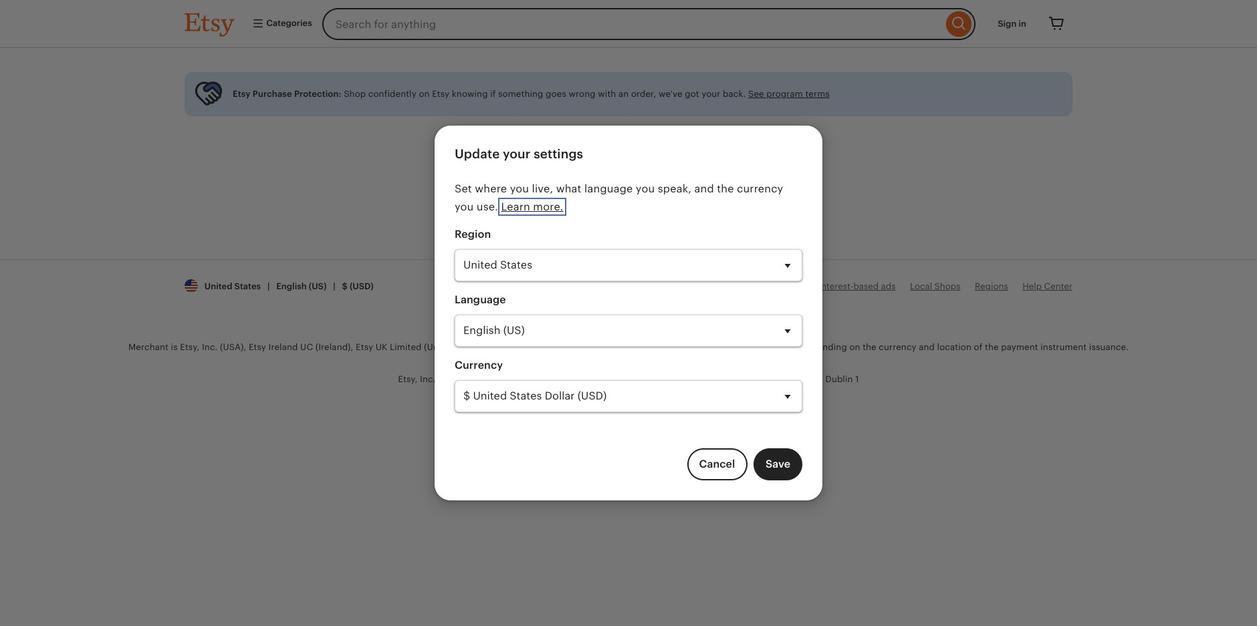 Task type: locate. For each thing, give the bounding box(es) containing it.
us image
[[185, 280, 198, 293]]

2023
[[635, 282, 656, 292]]

0 vertical spatial on
[[419, 89, 430, 99]]

is
[[631, 139, 646, 164], [171, 342, 178, 352]]

the
[[717, 182, 734, 195], [863, 342, 877, 352], [986, 342, 999, 352]]

1 horizontal spatial limited
[[558, 342, 590, 352]]

ads
[[882, 282, 896, 292]]

on
[[419, 89, 430, 99], [850, 342, 861, 352]]

etsy right "(usa),"
[[249, 342, 266, 352]]

the right speak,
[[717, 182, 734, 195]]

your right update
[[503, 147, 531, 161]]

| right states
[[268, 282, 270, 292]]

inc.
[[680, 282, 695, 292], [202, 342, 218, 352]]

0 vertical spatial and
[[695, 182, 715, 195]]

currency
[[737, 182, 784, 195], [879, 342, 917, 352]]

0 vertical spatial is
[[631, 139, 646, 164]]

you up learn
[[510, 182, 529, 195]]

street left "dublin"
[[798, 375, 824, 385]]

0 vertical spatial etsy,
[[658, 282, 677, 292]]

your right got
[[702, 89, 721, 99]]

1 vertical spatial of
[[975, 342, 983, 352]]

of
[[734, 282, 743, 292], [975, 342, 983, 352]]

1 horizontal spatial etsy,
[[398, 375, 418, 385]]

regions button
[[976, 281, 1009, 293]]

purchase
[[253, 89, 292, 99]]

united states   |   english (us)   |   $ (usd)
[[200, 282, 374, 292]]

1 horizontal spatial on
[[850, 342, 861, 352]]

learn more.
[[501, 201, 564, 213]]

cancel link
[[688, 449, 748, 481]]

0 horizontal spatial of
[[734, 282, 743, 292]]

and right speak,
[[695, 182, 715, 195]]

0 vertical spatial inc.
[[680, 282, 695, 292]]

you left speak,
[[636, 182, 655, 195]]

1 horizontal spatial |
[[333, 282, 336, 292]]

0 horizontal spatial the
[[717, 182, 734, 195]]

of left use
[[734, 282, 743, 292]]

back.
[[723, 89, 746, 99]]

your
[[702, 89, 721, 99], [503, 147, 531, 161]]

ireland down australia
[[668, 375, 697, 385]]

limited up ny
[[558, 342, 590, 352]]

confidently
[[369, 89, 417, 99]]

etsy, inc., usa 117 adams street brooklyn, ny 11201
[[398, 375, 613, 385]]

2 vertical spatial etsy,
[[398, 375, 418, 385]]

usa
[[441, 375, 459, 385]]

street right adams
[[507, 375, 533, 385]]

order,
[[632, 89, 657, 99]]

settings
[[534, 147, 584, 161]]

1 vertical spatial inc.
[[202, 342, 218, 352]]

you down set
[[455, 201, 474, 213]]

66/67
[[715, 375, 739, 385]]

1 vertical spatial is
[[171, 342, 178, 352]]

11201
[[591, 375, 613, 385]]

terms of use
[[707, 282, 761, 292]]

help center
[[1023, 282, 1073, 292]]

0 horizontal spatial |
[[268, 282, 270, 292]]

shops
[[935, 282, 961, 292]]

inc. left terms
[[680, 282, 695, 292]]

you
[[510, 182, 529, 195], [636, 182, 655, 195], [455, 201, 474, 213]]

dublin
[[826, 375, 854, 385]]

update your settings
[[455, 147, 584, 161]]

etsy left purchase
[[233, 89, 251, 99]]

local
[[911, 282, 933, 292]]

use
[[745, 282, 761, 292]]

0 horizontal spatial street
[[507, 375, 533, 385]]

1 horizontal spatial your
[[702, 89, 721, 99]]

based
[[854, 282, 879, 292]]

the inside set where you live, what language you speak, and the currency you use.
[[717, 182, 734, 195]]

currency
[[455, 359, 503, 372]]

currency inside set where you live, what language you speak, and the currency you use.
[[737, 182, 784, 195]]

1 horizontal spatial ireland
[[668, 375, 697, 385]]

local shops
[[911, 282, 961, 292]]

and inside set where you live, what language you speak, and the currency you use.
[[695, 182, 715, 195]]

set
[[455, 182, 472, 195]]

issuance.
[[1090, 342, 1130, 352]]

inc. for is
[[202, 342, 218, 352]]

2 limited from the left
[[558, 342, 590, 352]]

0 horizontal spatial limited
[[390, 342, 422, 352]]

(ireland),
[[316, 342, 354, 352]]

1 horizontal spatial inc.
[[680, 282, 695, 292]]

1 horizontal spatial and
[[920, 342, 935, 352]]

uc left the '66/67'
[[700, 375, 712, 385]]

etsy, for is
[[180, 342, 200, 352]]

we've
[[659, 89, 683, 99]]

1 horizontal spatial you
[[510, 182, 529, 195]]

0 horizontal spatial inc.
[[202, 342, 218, 352]]

0 horizontal spatial etsy,
[[180, 342, 200, 352]]

and left location
[[920, 342, 935, 352]]

with
[[598, 89, 617, 99]]

1 horizontal spatial of
[[975, 342, 983, 352]]

etsy left knowing
[[432, 89, 450, 99]]

1 vertical spatial and
[[920, 342, 935, 352]]

limited right pty
[[722, 342, 754, 352]]

limited
[[390, 342, 422, 352], [558, 342, 590, 352], [722, 342, 754, 352]]

0 horizontal spatial uc
[[300, 342, 313, 352]]

speak,
[[658, 182, 692, 195]]

2 horizontal spatial limited
[[722, 342, 754, 352]]

(united
[[424, 342, 455, 352]]

inc.,
[[420, 375, 439, 385]]

interest-based ads link
[[819, 282, 896, 292]]

0 horizontal spatial is
[[171, 342, 178, 352]]

ireland right "(usa),"
[[269, 342, 298, 352]]

0 horizontal spatial currency
[[737, 182, 784, 195]]

1 vertical spatial etsy,
[[180, 342, 200, 352]]

is right "merchant"
[[171, 342, 178, 352]]

0 vertical spatial your
[[702, 89, 721, 99]]

regions
[[976, 282, 1009, 292]]

street
[[507, 375, 533, 385], [798, 375, 824, 385]]

uc
[[300, 342, 313, 352], [700, 375, 712, 385]]

something
[[499, 89, 544, 99]]

|
[[268, 282, 270, 292], [333, 282, 336, 292]]

1 vertical spatial your
[[503, 147, 531, 161]]

etsy, left inc.,
[[398, 375, 418, 385]]

etsy down merchant is etsy, inc. (usa), etsy ireland uc (ireland), etsy uk limited (united kingdom), etsy canada limited (canada), or etsy australia pty limited (australia) depending on the currency and location of the payment instrument issuance.
[[648, 375, 665, 385]]

(us)
[[309, 282, 327, 292]]

the left the payment
[[986, 342, 999, 352]]

1 horizontal spatial street
[[798, 375, 824, 385]]

1 horizontal spatial currency
[[879, 342, 917, 352]]

0 horizontal spatial and
[[695, 182, 715, 195]]

etsy,
[[658, 282, 677, 292], [180, 342, 200, 352], [398, 375, 418, 385]]

ireland
[[269, 342, 298, 352], [668, 375, 697, 385]]

depending
[[802, 342, 848, 352]]

etsy, for 2023
[[658, 282, 677, 292]]

2 street from the left
[[798, 375, 824, 385]]

limited right uk
[[390, 342, 422, 352]]

0 vertical spatial ireland
[[269, 342, 298, 352]]

on right confidently
[[419, 89, 430, 99]]

| left $
[[333, 282, 336, 292]]

inc. left "(usa),"
[[202, 342, 218, 352]]

great
[[741, 375, 765, 385]]

the right 'depending'
[[863, 342, 877, 352]]

etsy left uk
[[356, 342, 374, 352]]

0 horizontal spatial you
[[455, 201, 474, 213]]

banner
[[161, 0, 1097, 48]]

0 horizontal spatial your
[[503, 147, 531, 161]]

update your settings dialog
[[0, 0, 1258, 627]]

of right location
[[975, 342, 983, 352]]

0 vertical spatial of
[[734, 282, 743, 292]]

1 street from the left
[[507, 375, 533, 385]]

live,
[[532, 182, 554, 195]]

1 vertical spatial uc
[[700, 375, 712, 385]]

on right 'depending'
[[850, 342, 861, 352]]

empty.
[[650, 139, 711, 164]]

2 horizontal spatial etsy,
[[658, 282, 677, 292]]

etsy
[[233, 89, 251, 99], [432, 89, 450, 99], [249, 342, 266, 352], [356, 342, 374, 352], [504, 342, 521, 352], [647, 342, 665, 352], [648, 375, 665, 385]]

1 vertical spatial currency
[[879, 342, 917, 352]]

0 vertical spatial currency
[[737, 182, 784, 195]]

None search field
[[322, 8, 976, 40]]

and
[[695, 182, 715, 195], [920, 342, 935, 352]]

where
[[475, 182, 507, 195]]

uc left (ireland),
[[300, 342, 313, 352]]

0 horizontal spatial ireland
[[269, 342, 298, 352]]

etsy, right "2023" at the right top of page
[[658, 282, 677, 292]]

etsy, right "merchant"
[[180, 342, 200, 352]]

is right cart
[[631, 139, 646, 164]]



Task type: describe. For each thing, give the bounding box(es) containing it.
1
[[856, 375, 860, 385]]

1 | from the left
[[268, 282, 270, 292]]

1 horizontal spatial is
[[631, 139, 646, 164]]

update
[[455, 147, 500, 161]]

knowing
[[452, 89, 488, 99]]

help center link
[[1023, 282, 1073, 292]]

use.
[[477, 201, 498, 213]]

language
[[455, 294, 506, 306]]

protection:
[[294, 89, 342, 99]]

etsy right the or
[[647, 342, 665, 352]]

english
[[276, 282, 307, 292]]

1 horizontal spatial the
[[863, 342, 877, 352]]

(usd)
[[350, 282, 374, 292]]

region
[[455, 228, 491, 241]]

1 horizontal spatial uc
[[700, 375, 712, 385]]

your inside update your settings dialog
[[503, 147, 531, 161]]

3 limited from the left
[[722, 342, 754, 352]]

interest-
[[819, 282, 854, 292]]

your cart is empty.
[[547, 139, 711, 164]]

ny
[[577, 375, 589, 385]]

your
[[547, 139, 589, 164]]

save button
[[754, 449, 803, 481]]

more.
[[534, 201, 564, 213]]

(canada),
[[593, 342, 634, 352]]

payment
[[1002, 342, 1039, 352]]

center
[[1045, 282, 1073, 292]]

inc. for 2023
[[680, 282, 695, 292]]

australia
[[667, 342, 704, 352]]

if
[[491, 89, 496, 99]]

2 | from the left
[[333, 282, 336, 292]]

instrument
[[1041, 342, 1088, 352]]

etsy ireland uc 66/67 great strand street dublin 1
[[648, 375, 860, 385]]

1 vertical spatial ireland
[[668, 375, 697, 385]]

an
[[619, 89, 629, 99]]

what
[[556, 182, 582, 195]]

kingdom),
[[458, 342, 502, 352]]

cart
[[593, 139, 627, 164]]

$
[[342, 282, 348, 292]]

wrong
[[569, 89, 596, 99]]

privacy
[[775, 282, 805, 292]]

(australia)
[[756, 342, 799, 352]]

learn
[[501, 201, 531, 213]]

terms of use link
[[707, 282, 761, 292]]

goes
[[546, 89, 567, 99]]

2 horizontal spatial the
[[986, 342, 999, 352]]

brooklyn,
[[535, 375, 575, 385]]

terms
[[707, 282, 732, 292]]

0 horizontal spatial on
[[419, 89, 430, 99]]

1 vertical spatial on
[[850, 342, 861, 352]]

©
[[625, 282, 632, 292]]

etsy purchase protection: shop confidently on etsy knowing if something goes wrong with an order, we've got your back.
[[233, 89, 749, 99]]

strand
[[767, 375, 796, 385]]

privacy link
[[775, 282, 805, 292]]

interest-based ads
[[819, 282, 896, 292]]

cancel
[[700, 458, 736, 471]]

location
[[938, 342, 972, 352]]

2 horizontal spatial you
[[636, 182, 655, 195]]

save
[[766, 458, 791, 471]]

adams
[[476, 375, 505, 385]]

help
[[1023, 282, 1043, 292]]

states
[[235, 282, 261, 292]]

etsy left canada
[[504, 342, 521, 352]]

© 2023 etsy, inc.
[[625, 282, 695, 292]]

0 vertical spatial uc
[[300, 342, 313, 352]]

learn more. link
[[501, 201, 564, 213]]

or
[[636, 342, 645, 352]]

1 limited from the left
[[390, 342, 422, 352]]

117
[[461, 375, 473, 385]]

got
[[685, 89, 700, 99]]

set where you live, what language you speak, and the currency you use.
[[455, 182, 784, 213]]

shop
[[344, 89, 366, 99]]

merchant
[[128, 342, 169, 352]]

(usa),
[[220, 342, 246, 352]]

merchant is etsy, inc. (usa), etsy ireland uc (ireland), etsy uk limited (united kingdom), etsy canada limited (canada), or etsy australia pty limited (australia) depending on the currency and location of the payment instrument issuance.
[[128, 342, 1130, 352]]

canada
[[524, 342, 556, 352]]

united
[[205, 282, 233, 292]]

uk
[[376, 342, 388, 352]]

local shops link
[[911, 282, 961, 292]]



Task type: vqa. For each thing, say whether or not it's contained in the screenshot.
Save
yes



